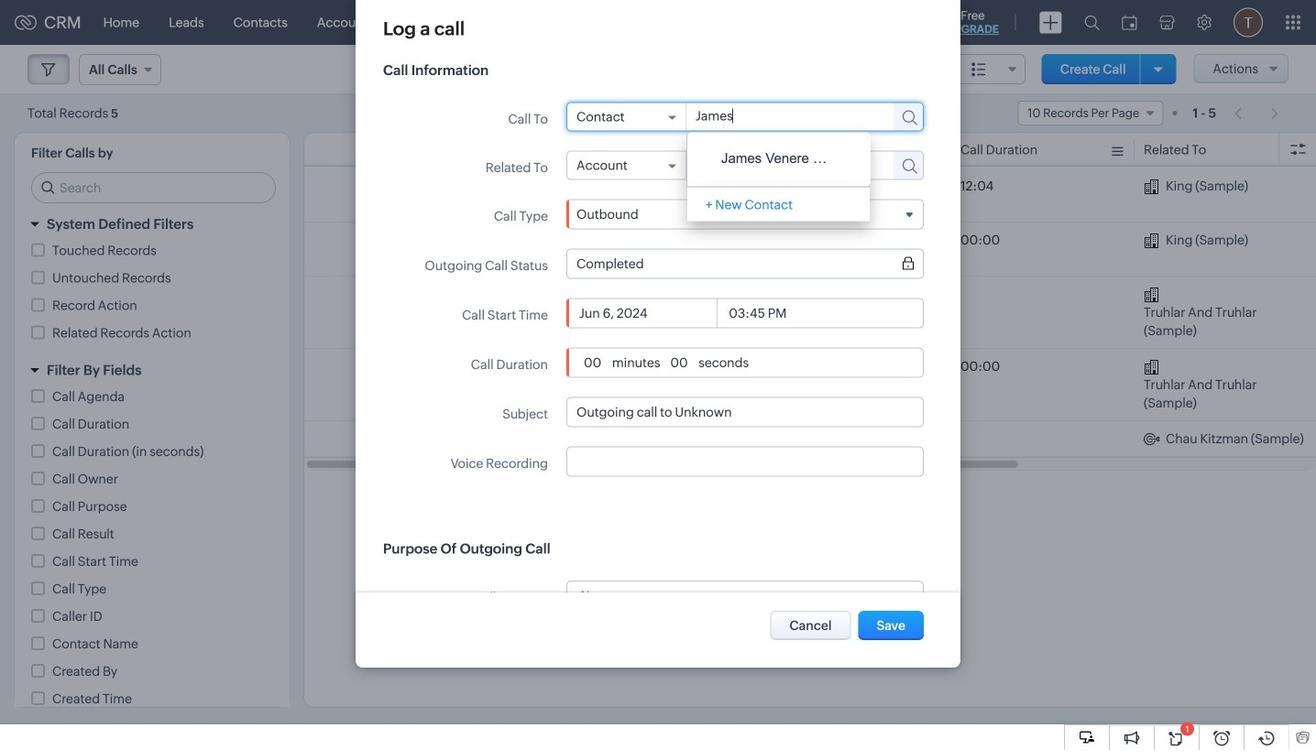 Task type: vqa. For each thing, say whether or not it's contained in the screenshot.
Search TEXT FIELD
yes



Task type: describe. For each thing, give the bounding box(es) containing it.
profile element
[[1223, 0, 1274, 44]]

Search text field
[[32, 173, 275, 203]]

calendar image
[[1122, 15, 1138, 30]]

mmm d, yyyy text field
[[577, 306, 717, 321]]

profile image
[[1234, 8, 1263, 37]]



Task type: locate. For each thing, give the bounding box(es) containing it.
None field
[[577, 110, 676, 124], [577, 158, 676, 173], [577, 207, 914, 222], [577, 257, 914, 271], [577, 589, 914, 604], [577, 110, 676, 124], [577, 158, 676, 173], [577, 207, 914, 222], [577, 257, 914, 271], [577, 589, 914, 604]]

hh:mm a text field
[[726, 306, 796, 321]]

row group
[[304, 169, 1316, 457]]

None text field
[[687, 103, 877, 129], [687, 152, 883, 177], [581, 356, 605, 370], [668, 356, 691, 370], [577, 405, 914, 420], [687, 103, 877, 129], [687, 152, 883, 177], [581, 356, 605, 370], [668, 356, 691, 370], [577, 405, 914, 420]]

logo image
[[15, 15, 37, 30]]

create menu image
[[1039, 11, 1062, 33]]

search image
[[1084, 15, 1100, 30]]

navigation
[[1226, 100, 1289, 126]]

search element
[[1073, 0, 1111, 45]]

None button
[[770, 611, 851, 641], [858, 611, 924, 641], [770, 611, 851, 641], [858, 611, 924, 641]]

create menu element
[[1028, 0, 1073, 44]]



